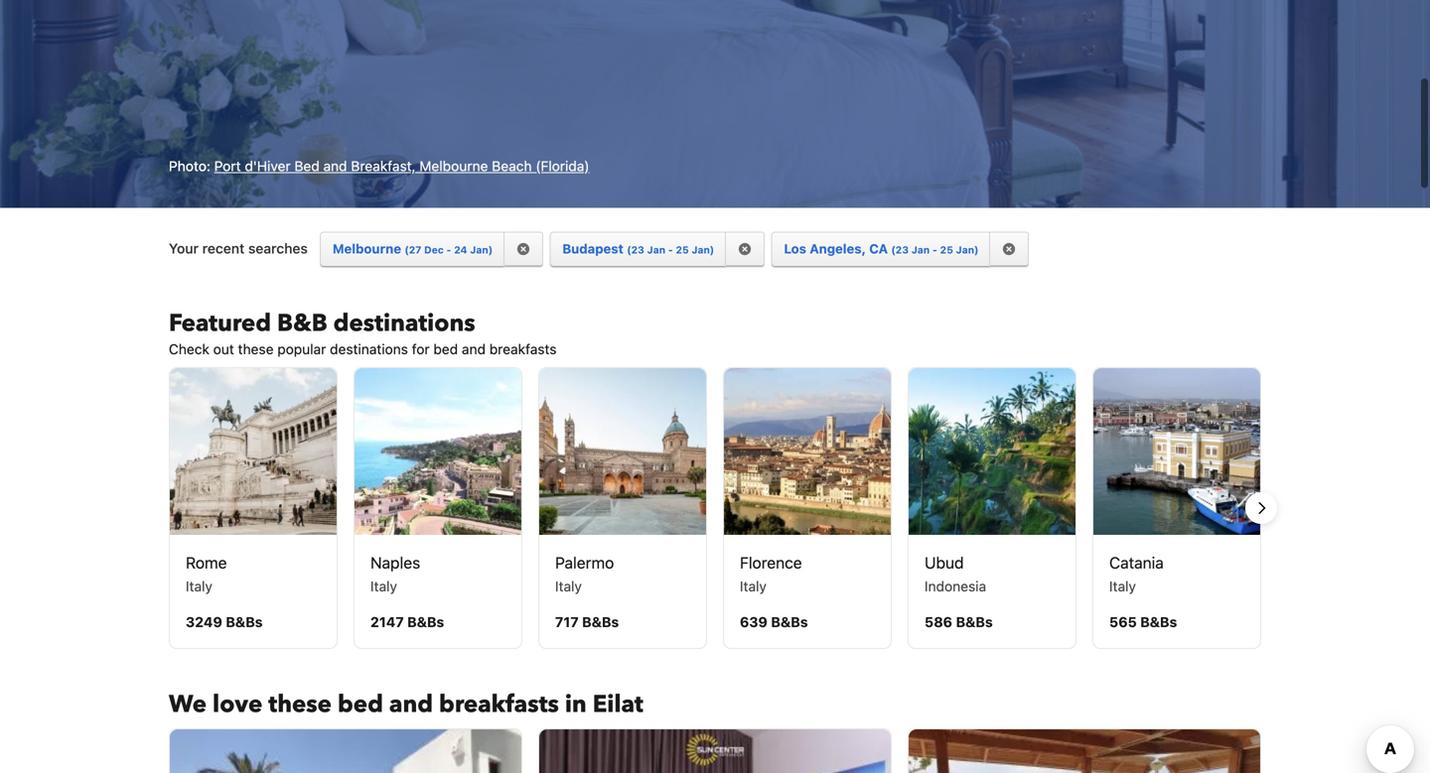 Task type: vqa. For each thing, say whether or not it's contained in the screenshot.
the 3 CHECKBOX
no



Task type: describe. For each thing, give the bounding box(es) containing it.
b&bs for naples
[[407, 614, 444, 631]]

for
[[412, 341, 430, 357]]

2147
[[371, 614, 404, 631]]

budapest
[[563, 241, 624, 256]]

catania section
[[1093, 367, 1262, 650]]

searches
[[248, 240, 308, 257]]

budapest (23 jan - 25 jan)
[[563, 241, 715, 256]]

0 horizontal spatial melbourne
[[333, 241, 401, 256]]

love
[[213, 689, 263, 722]]

dec
[[424, 244, 444, 256]]

rome image
[[170, 368, 337, 535]]

palermo section
[[539, 367, 707, 650]]

we love these bed and breakfasts in eilat
[[169, 689, 644, 722]]

featured
[[169, 307, 271, 340]]

ubud indonesia
[[925, 554, 987, 595]]

- inside los angeles, ca (23 jan - 25 jan)
[[933, 244, 938, 256]]

b&bs for rome
[[226, 614, 263, 631]]

next image
[[1250, 497, 1274, 520]]

italy for palermo
[[555, 579, 582, 595]]

(23 inside budapest (23 jan - 25 jan)
[[627, 244, 645, 256]]

your
[[169, 240, 199, 257]]

1 vertical spatial destinations
[[330, 341, 408, 357]]

ubud
[[925, 554, 964, 573]]

2147 b&bs
[[371, 614, 444, 631]]

catania
[[1110, 554, 1164, 573]]

3249 b&bs
[[186, 614, 263, 631]]

angeles, ca
[[810, 241, 888, 256]]

25 inside los angeles, ca (23 jan - 25 jan)
[[940, 244, 954, 256]]

(florida)
[[536, 158, 590, 174]]

(23 inside los angeles, ca (23 jan - 25 jan)
[[892, 244, 909, 256]]

beach
[[492, 158, 532, 174]]

0 vertical spatial melbourne
[[420, 158, 488, 174]]

indonesia
[[925, 579, 987, 595]]

rome italy
[[186, 554, 227, 595]]

717
[[555, 614, 579, 631]]

recent
[[202, 240, 245, 257]]

- for budapest
[[668, 244, 673, 256]]

photo:
[[169, 158, 211, 174]]

naples image
[[355, 368, 522, 535]]

25 inside budapest (23 jan - 25 jan)
[[676, 244, 689, 256]]

jan) inside los angeles, ca (23 jan - 25 jan)
[[956, 244, 979, 256]]



Task type: locate. For each thing, give the bounding box(es) containing it.
catania italy
[[1110, 554, 1164, 595]]

1 - from the left
[[447, 244, 452, 256]]

jan right angeles, ca
[[912, 244, 930, 256]]

melbourne (27 dec - 24 jan)
[[333, 241, 493, 256]]

jan
[[647, 244, 666, 256], [912, 244, 930, 256]]

jan) right 24
[[470, 244, 493, 256]]

b&bs right 565
[[1141, 614, 1178, 631]]

catania image
[[1094, 368, 1261, 535]]

bed
[[434, 341, 458, 357], [338, 689, 383, 722]]

out
[[213, 341, 234, 357]]

0 horizontal spatial 25
[[676, 244, 689, 256]]

0 vertical spatial these
[[238, 341, 274, 357]]

1 jan) from the left
[[470, 244, 493, 256]]

2 horizontal spatial -
[[933, 244, 938, 256]]

bed right 'for'
[[434, 341, 458, 357]]

italy down rome on the left of page
[[186, 579, 213, 595]]

and right 'for'
[[462, 341, 486, 357]]

1 horizontal spatial -
[[668, 244, 673, 256]]

italy down palermo
[[555, 579, 582, 595]]

jan inside los angeles, ca (23 jan - 25 jan)
[[912, 244, 930, 256]]

3 b&bs from the left
[[582, 614, 619, 631]]

in
[[565, 689, 587, 722]]

2 vertical spatial and
[[389, 689, 433, 722]]

bed inside featured b&b destinations check out these popular destinations for bed and breakfasts
[[434, 341, 458, 357]]

b&bs right 717
[[582, 614, 619, 631]]

ubud image
[[909, 368, 1076, 535]]

italy down catania
[[1110, 579, 1137, 595]]

2 25 from the left
[[940, 244, 954, 256]]

(23 right angeles, ca
[[892, 244, 909, 256]]

- inside budapest (23 jan - 25 jan)
[[668, 244, 673, 256]]

1 horizontal spatial and
[[389, 689, 433, 722]]

jan right budapest
[[647, 244, 666, 256]]

and for breakfast,
[[323, 158, 347, 174]]

- inside melbourne (27 dec - 24 jan)
[[447, 244, 452, 256]]

639
[[740, 614, 768, 631]]

2 b&bs from the left
[[407, 614, 444, 631]]

0 horizontal spatial and
[[323, 158, 347, 174]]

0 vertical spatial and
[[323, 158, 347, 174]]

717 b&bs
[[555, 614, 619, 631]]

your recent searches
[[169, 240, 308, 257]]

los
[[784, 241, 807, 256]]

b&bs right 3249
[[226, 614, 263, 631]]

25 left budapest
 - remove this item from your recent searches image
[[676, 244, 689, 256]]

florence section
[[723, 367, 892, 650]]

1 italy from the left
[[186, 579, 213, 595]]

palermo italy
[[555, 554, 614, 595]]

1 vertical spatial breakfasts
[[439, 689, 559, 722]]

1 horizontal spatial jan
[[912, 244, 930, 256]]

jan inside budapest (23 jan - 25 jan)
[[647, 244, 666, 256]]

italy inside "catania italy"
[[1110, 579, 1137, 595]]

1 horizontal spatial jan)
[[692, 244, 715, 256]]

these
[[238, 341, 274, 357], [269, 689, 332, 722]]

breakfasts inside featured b&b destinations check out these popular destinations for bed and breakfasts
[[490, 341, 557, 357]]

0 horizontal spatial bed
[[338, 689, 383, 722]]

palermo
[[555, 554, 614, 573]]

2 italy from the left
[[371, 579, 397, 595]]

1 (23 from the left
[[627, 244, 645, 256]]

4 italy from the left
[[740, 579, 767, 595]]

2 jan from the left
[[912, 244, 930, 256]]

1 vertical spatial melbourne
[[333, 241, 401, 256]]

italy inside florence italy
[[740, 579, 767, 595]]

25
[[676, 244, 689, 256], [940, 244, 954, 256]]

586
[[925, 614, 953, 631]]

breakfast,
[[351, 158, 416, 174]]

these inside featured b&b destinations check out these popular destinations for bed and breakfasts
[[238, 341, 274, 357]]

melbourne left (27
[[333, 241, 401, 256]]

(23
[[627, 244, 645, 256], [892, 244, 909, 256]]

0 horizontal spatial -
[[447, 244, 452, 256]]

eilat
[[593, 689, 644, 722]]

bed
[[294, 158, 320, 174]]

3 jan) from the left
[[956, 244, 979, 256]]

b&bs inside ubud section
[[956, 614, 993, 631]]

- left 24
[[447, 244, 452, 256]]

italy for florence
[[740, 579, 767, 595]]

b&bs inside florence section
[[771, 614, 808, 631]]

italy inside 'palermo italy'
[[555, 579, 582, 595]]

5 italy from the left
[[1110, 579, 1137, 595]]

3 - from the left
[[933, 244, 938, 256]]

rome section
[[169, 367, 338, 650]]

and for breakfasts
[[389, 689, 433, 722]]

budapest
 - remove this item from your recent searches image
[[738, 242, 752, 256]]

4 b&bs from the left
[[771, 614, 808, 631]]

and down 2147 b&bs
[[389, 689, 433, 722]]

0 horizontal spatial jan)
[[470, 244, 493, 256]]

b&bs inside naples section
[[407, 614, 444, 631]]

b&bs inside catania section
[[1141, 614, 1178, 631]]

b&bs inside palermo section
[[582, 614, 619, 631]]

featured b&b destinations check out these popular destinations for bed and breakfasts
[[169, 307, 557, 357]]

3249
[[186, 614, 222, 631]]

2 (23 from the left
[[892, 244, 909, 256]]

b&bs right 586
[[956, 614, 993, 631]]

italy inside the rome italy
[[186, 579, 213, 595]]

italy down 'florence'
[[740, 579, 767, 595]]

1 vertical spatial and
[[462, 341, 486, 357]]

port d'hiver bed and breakfast, melbourne beach (florida) link
[[214, 158, 590, 174]]

1 horizontal spatial 25
[[940, 244, 954, 256]]

jan) for melbourne
[[470, 244, 493, 256]]

b&bs right 2147
[[407, 614, 444, 631]]

ubud section
[[908, 367, 1077, 650]]

jan) left budapest
 - remove this item from your recent searches image
[[692, 244, 715, 256]]

3 italy from the left
[[555, 579, 582, 595]]

italy for naples
[[371, 579, 397, 595]]

0 horizontal spatial (23
[[627, 244, 645, 256]]

(27
[[405, 244, 422, 256]]

italy
[[186, 579, 213, 595], [371, 579, 397, 595], [555, 579, 582, 595], [740, 579, 767, 595], [1110, 579, 1137, 595]]

jan) left los angeles,&nbsp;ca
 - remove this item from your recent searches image
[[956, 244, 979, 256]]

popular
[[277, 341, 326, 357]]

b&b
[[277, 307, 328, 340]]

palermo image
[[539, 368, 706, 535]]

these right out
[[238, 341, 274, 357]]

and right bed
[[323, 158, 347, 174]]

melbourne left beach
[[420, 158, 488, 174]]

italy for catania
[[1110, 579, 1137, 595]]

breakfasts
[[490, 341, 557, 357], [439, 689, 559, 722]]

6 b&bs from the left
[[1141, 614, 1178, 631]]

destinations up 'for'
[[334, 307, 475, 340]]

b&bs for catania
[[1141, 614, 1178, 631]]

d'hiver
[[245, 158, 291, 174]]

586 b&bs
[[925, 614, 993, 631]]

1 horizontal spatial bed
[[434, 341, 458, 357]]

1 25 from the left
[[676, 244, 689, 256]]

florence
[[740, 554, 802, 573]]

- for melbourne
[[447, 244, 452, 256]]

featured b&b destinations region
[[153, 367, 1278, 650]]

los angeles, ca (23 jan - 25 jan)
[[784, 241, 979, 256]]

1 b&bs from the left
[[226, 614, 263, 631]]

port
[[214, 158, 241, 174]]

naples
[[371, 554, 420, 573]]

5 b&bs from the left
[[956, 614, 993, 631]]

these right love
[[269, 689, 332, 722]]

destinations
[[334, 307, 475, 340], [330, 341, 408, 357]]

639 b&bs
[[740, 614, 808, 631]]

0 vertical spatial destinations
[[334, 307, 475, 340]]

b&bs for palermo
[[582, 614, 619, 631]]

- left budapest
 - remove this item from your recent searches image
[[668, 244, 673, 256]]

check
[[169, 341, 210, 357]]

we
[[169, 689, 207, 722]]

bed down 2147
[[338, 689, 383, 722]]

565
[[1110, 614, 1137, 631]]

and inside featured b&b destinations check out these popular destinations for bed and breakfasts
[[462, 341, 486, 357]]

0 vertical spatial bed
[[434, 341, 458, 357]]

b&bs inside rome section
[[226, 614, 263, 631]]

melbourne
 - remove this item from your recent searches image
[[516, 242, 530, 256]]

italy for rome
[[186, 579, 213, 595]]

1 horizontal spatial (23
[[892, 244, 909, 256]]

jan) inside melbourne (27 dec - 24 jan)
[[470, 244, 493, 256]]

italy inside naples italy
[[371, 579, 397, 595]]

0 horizontal spatial jan
[[647, 244, 666, 256]]

florence italy
[[740, 554, 802, 595]]

b&bs right 639
[[771, 614, 808, 631]]

(23 right budapest
[[627, 244, 645, 256]]

photo: port d'hiver bed and breakfast, melbourne beach (florida)
[[169, 158, 590, 174]]

jan)
[[470, 244, 493, 256], [692, 244, 715, 256], [956, 244, 979, 256]]

1 vertical spatial bed
[[338, 689, 383, 722]]

2 - from the left
[[668, 244, 673, 256]]

1 vertical spatial these
[[269, 689, 332, 722]]

24
[[454, 244, 468, 256]]

los angeles,&nbsp;ca
 - remove this item from your recent searches image
[[1003, 242, 1016, 256]]

naples italy
[[371, 554, 420, 595]]

jan) for budapest
[[692, 244, 715, 256]]

b&bs for ubud
[[956, 614, 993, 631]]

naples section
[[354, 367, 523, 650]]

-
[[447, 244, 452, 256], [668, 244, 673, 256], [933, 244, 938, 256]]

- left los angeles,&nbsp;ca
 - remove this item from your recent searches image
[[933, 244, 938, 256]]

rome
[[186, 554, 227, 573]]

melbourne
[[420, 158, 488, 174], [333, 241, 401, 256]]

b&bs for florence
[[771, 614, 808, 631]]

1 horizontal spatial melbourne
[[420, 158, 488, 174]]

b&bs
[[226, 614, 263, 631], [407, 614, 444, 631], [582, 614, 619, 631], [771, 614, 808, 631], [956, 614, 993, 631], [1141, 614, 1178, 631]]

2 horizontal spatial jan)
[[956, 244, 979, 256]]

destinations left 'for'
[[330, 341, 408, 357]]

565 b&bs
[[1110, 614, 1178, 631]]

italy down naples
[[371, 579, 397, 595]]

2 jan) from the left
[[692, 244, 715, 256]]

0 vertical spatial breakfasts
[[490, 341, 557, 357]]

florence image
[[724, 368, 891, 535]]

jan) inside budapest (23 jan - 25 jan)
[[692, 244, 715, 256]]

and
[[323, 158, 347, 174], [462, 341, 486, 357], [389, 689, 433, 722]]

2 horizontal spatial and
[[462, 341, 486, 357]]

25 left los angeles,&nbsp;ca
 - remove this item from your recent searches image
[[940, 244, 954, 256]]

1 jan from the left
[[647, 244, 666, 256]]



